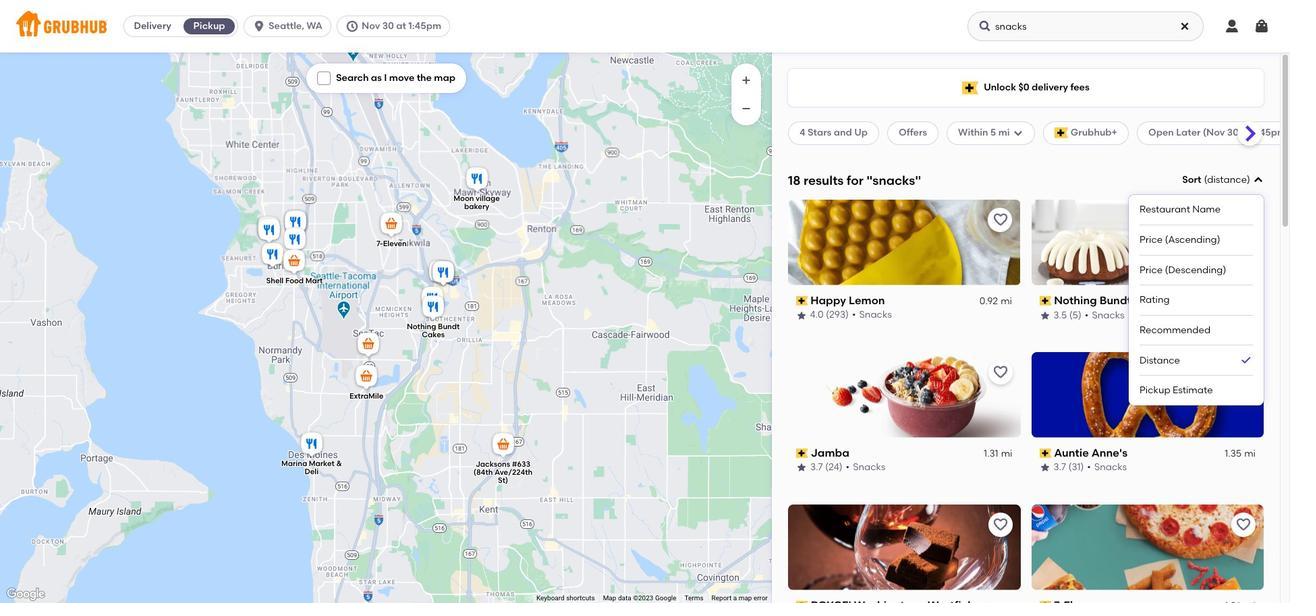 Task type: vqa. For each thing, say whether or not it's contained in the screenshot.


Task type: describe. For each thing, give the bounding box(es) containing it.
happy
[[811, 294, 847, 307]]

nov
[[362, 20, 380, 32]]

report
[[712, 595, 732, 602]]

open later (nov 30 at 1:45pm)
[[1149, 127, 1290, 139]]

pierro bakery image
[[281, 226, 308, 256]]

happy lemon logo image
[[788, 200, 1021, 285]]

mi for auntie anne's
[[1245, 448, 1256, 460]]

Search for food, convenience, alcohol... search field
[[968, 11, 1204, 41]]

save this restaurant image for 3.5 (5)
[[1236, 212, 1252, 228]]

4.0 (293)
[[811, 309, 850, 321]]

bundt inside nothing bundt cakes link
[[1100, 294, 1132, 307]]

• for happy lemon
[[853, 309, 857, 321]]

auntie
[[1055, 447, 1089, 459]]

$0
[[1019, 82, 1030, 93]]

delivery
[[1032, 82, 1069, 93]]

3.7 (31)
[[1054, 462, 1084, 473]]

2 subscription pass image from the top
[[1040, 601, 1052, 603]]

0.92 mi
[[980, 296, 1013, 307]]

cakes inside nothing bundt cakes
[[422, 331, 445, 340]]

food
[[285, 277, 304, 285]]

jamba
[[811, 447, 850, 459]]

snacks for happy lemon
[[860, 309, 893, 321]]

the
[[417, 72, 432, 84]]

0 vertical spatial nothing
[[1055, 294, 1097, 307]]

pickup for pickup estimate
[[1140, 385, 1171, 396]]

star icon image left 3.5
[[1040, 310, 1051, 321]]

mi right 5
[[999, 127, 1010, 139]]

search as i move the map
[[336, 72, 456, 84]]

1 vertical spatial map
[[739, 595, 752, 602]]

save this restaurant image for happy lemon logo
[[993, 212, 1009, 228]]

nothing bundt cakes link
[[1040, 293, 1256, 309]]

5
[[991, 127, 997, 139]]

stars
[[808, 127, 832, 139]]

svg image inside 'field'
[[1254, 175, 1264, 186]]

google
[[655, 595, 677, 602]]

"snacks"
[[867, 173, 922, 188]]

anne's
[[1092, 447, 1128, 459]]

(descending)
[[1165, 264, 1227, 276]]

a
[[734, 595, 737, 602]]

mi for happy lemon
[[1002, 296, 1013, 307]]

keyboard shortcuts button
[[537, 594, 595, 603]]

within 5 mi
[[959, 127, 1010, 139]]

delivery
[[134, 20, 171, 32]]

price (descending)
[[1140, 264, 1227, 276]]

• for jamba
[[846, 462, 850, 473]]

18
[[788, 173, 801, 188]]

later
[[1177, 127, 1201, 139]]

4 stars and up
[[800, 127, 868, 139]]

grubhub+
[[1071, 127, 1118, 139]]

3.7 (24)
[[811, 462, 843, 473]]

sort
[[1183, 174, 1202, 186]]

delivery button
[[124, 16, 181, 37]]

map data ©2023 google
[[603, 595, 677, 602]]

(31)
[[1069, 462, 1084, 473]]

jamba logo image
[[788, 352, 1021, 438]]

1.35 mi
[[1225, 448, 1256, 460]]

(5)
[[1070, 309, 1082, 321]]

estimate
[[1173, 385, 1213, 396]]

terms link
[[685, 595, 704, 602]]

(
[[1205, 174, 1208, 186]]

unlock $0 delivery fees
[[984, 82, 1090, 93]]

distance
[[1140, 355, 1181, 366]]

recommended
[[1140, 324, 1211, 336]]

sort ( distance )
[[1183, 174, 1251, 186]]

subscription pass image for auntie anne's
[[1040, 449, 1052, 458]]

report a map error link
[[712, 595, 768, 602]]

tacos el hass image
[[256, 217, 283, 246]]

wa
[[307, 20, 323, 32]]

shell food mart image
[[281, 248, 308, 277]]

nothing bundt cakes image
[[420, 294, 447, 323]]

auntie anne's image
[[430, 259, 457, 289]]

village
[[476, 194, 500, 203]]

• snacks for auntie anne's
[[1088, 462, 1127, 473]]

marina
[[281, 460, 307, 468]]

4.0
[[811, 309, 824, 321]]

bakery
[[464, 202, 490, 211]]

1:45pm)
[[1254, 127, 1290, 139]]

jacksons
[[476, 460, 510, 469]]

marina market & deli image
[[298, 431, 325, 460]]

rating
[[1140, 294, 1170, 306]]

jacksons #633 (84th ave/224th st)
[[474, 460, 533, 485]]

7-eleven logo image
[[1032, 505, 1264, 590]]

0 vertical spatial map
[[434, 72, 456, 84]]

moon
[[454, 194, 474, 203]]

restaurant name
[[1140, 204, 1221, 216]]

plus icon image
[[740, 74, 753, 87]]

• snacks right the (5)
[[1085, 309, 1125, 321]]

shortcuts
[[566, 595, 595, 602]]

move
[[389, 72, 415, 84]]

pickup button
[[181, 16, 238, 37]]

18 results for "snacks"
[[788, 173, 922, 188]]

save this restaurant image for 3.7 (31)
[[1236, 364, 1252, 381]]

7-eleven
[[377, 239, 407, 248]]

open
[[1149, 127, 1174, 139]]

extramile
[[350, 392, 384, 401]]

price for price (ascending)
[[1140, 234, 1163, 246]]

subscription pass image for jamba
[[797, 449, 808, 458]]

subscription pass image right error
[[797, 601, 808, 603]]

eleven
[[383, 239, 407, 248]]

list box inside 'field'
[[1140, 195, 1254, 406]]

nov 30 at 1:45pm
[[362, 20, 442, 32]]

• for auntie anne's
[[1088, 462, 1091, 473]]

pickup for pickup
[[193, 20, 225, 32]]

save this restaurant image for the royce' washington - westfield southcenter mall logo
[[993, 517, 1009, 533]]

0 vertical spatial cakes
[[1135, 294, 1168, 307]]

data
[[618, 595, 632, 602]]

pickup estimate
[[1140, 385, 1213, 396]]



Task type: locate. For each thing, give the bounding box(es) containing it.
3.5
[[1054, 309, 1068, 321]]

(ascending)
[[1165, 234, 1221, 246]]

30 right nov
[[383, 20, 394, 32]]

map right a
[[739, 595, 752, 602]]

bundt
[[1100, 294, 1132, 307], [438, 323, 460, 331]]

save this restaurant button
[[989, 208, 1013, 232], [1232, 208, 1256, 232], [989, 360, 1013, 385], [1232, 360, 1256, 385], [989, 513, 1013, 537], [1232, 513, 1256, 537]]

3.7 left (31)
[[1054, 462, 1067, 473]]

shell food mart
[[266, 277, 323, 285]]

list box
[[1140, 195, 1254, 406]]

0 horizontal spatial 3.7
[[811, 462, 823, 473]]

snacks for jamba
[[853, 462, 886, 473]]

1 vertical spatial subscription pass image
[[1040, 601, 1052, 603]]

grubhub plus flag logo image left unlock
[[963, 81, 979, 94]]

• right the (5)
[[1085, 309, 1089, 321]]

1 vertical spatial grubhub plus flag logo image
[[1055, 128, 1068, 139]]

•
[[853, 309, 857, 321], [1085, 309, 1089, 321], [846, 462, 850, 473], [1088, 462, 1091, 473]]

3.7 for auntie anne's
[[1054, 462, 1067, 473]]

grubhub plus flag logo image
[[963, 81, 979, 94], [1055, 128, 1068, 139]]

seattle, wa button
[[244, 16, 337, 37]]

©2023
[[633, 595, 654, 602]]

subscription pass image for happy lemon
[[797, 296, 808, 306]]

0 horizontal spatial map
[[434, 72, 456, 84]]

1 horizontal spatial nothing bundt cakes
[[1055, 294, 1168, 307]]

check icon image
[[1240, 354, 1254, 367]]

extramile image
[[353, 363, 380, 393]]

lemon
[[849, 294, 886, 307]]

at left 1:45pm)
[[1242, 127, 1252, 139]]

0 vertical spatial nothing bundt cakes
[[1055, 294, 1168, 307]]

at left the 1:45pm
[[396, 20, 406, 32]]

1 horizontal spatial 3.7
[[1054, 462, 1067, 473]]

save this restaurant button for (31)
[[1232, 360, 1256, 385]]

0 horizontal spatial pickup
[[193, 20, 225, 32]]

star icon image for jamba
[[797, 463, 807, 473]]

sea tac marathon image
[[355, 331, 382, 360]]

star icon image for happy lemon
[[797, 310, 807, 321]]

1 horizontal spatial at
[[1242, 127, 1252, 139]]

search
[[336, 72, 369, 84]]

nothing bundt cakes inside map region
[[407, 323, 460, 340]]

1 horizontal spatial 30
[[1228, 127, 1239, 139]]

svg image
[[346, 20, 359, 33], [979, 20, 992, 33], [1180, 21, 1191, 32], [1013, 128, 1024, 139], [1254, 175, 1264, 186]]

antojitos michalisco 1st ave image
[[282, 209, 309, 238]]

1:45pm
[[409, 20, 442, 32]]

save this restaurant button for (5)
[[1232, 208, 1256, 232]]

(84th
[[474, 468, 493, 477]]

1 vertical spatial pickup
[[1140, 385, 1171, 396]]

save this restaurant image inside button
[[993, 212, 1009, 228]]

save this restaurant image
[[993, 212, 1009, 228], [993, 517, 1009, 533]]

royce' washington - westfield southcenter mall logo image
[[788, 505, 1021, 590]]

error
[[754, 595, 768, 602]]

google image
[[3, 586, 48, 603]]

auntie anne's logo image
[[1032, 352, 1264, 438]]

mi
[[999, 127, 1010, 139], [1002, 296, 1013, 307], [1002, 448, 1013, 460], [1245, 448, 1256, 460]]

report a map error
[[712, 595, 768, 602]]

subscription pass image
[[1040, 296, 1052, 306], [1040, 601, 1052, 603]]

1 vertical spatial bundt
[[438, 323, 460, 331]]

save this restaurant button for (24)
[[989, 360, 1013, 385]]

7 eleven image
[[378, 211, 405, 240]]

fees
[[1071, 82, 1090, 93]]

subscription pass image inside nothing bundt cakes link
[[1040, 296, 1052, 306]]

1 vertical spatial nothing bundt cakes
[[407, 323, 460, 340]]

map region
[[0, 0, 793, 603]]

• snacks down the lemon
[[853, 309, 893, 321]]

0 horizontal spatial bundt
[[438, 323, 460, 331]]

star icon image left "3.7 (31)"
[[1040, 463, 1051, 473]]

0 horizontal spatial nothing
[[407, 323, 436, 331]]

0 horizontal spatial 30
[[383, 20, 394, 32]]

price for price (descending)
[[1140, 264, 1163, 276]]

nov 30 at 1:45pm button
[[337, 16, 456, 37]]

main navigation navigation
[[0, 0, 1291, 53]]

for
[[847, 173, 864, 188]]

(24)
[[826, 462, 843, 473]]

keyboard
[[537, 595, 565, 602]]

nothing bundt cakes down the happy lemon image
[[407, 323, 460, 340]]

2 3.7 from the left
[[1054, 462, 1067, 473]]

i
[[384, 72, 387, 84]]

2 save this restaurant image from the top
[[993, 517, 1009, 533]]

snacks for auntie anne's
[[1095, 462, 1127, 473]]

• right (31)
[[1088, 462, 1091, 473]]

mawadda cafe image
[[282, 209, 309, 238]]

star icon image
[[797, 310, 807, 321], [1040, 310, 1051, 321], [797, 463, 807, 473], [1040, 463, 1051, 473]]

grubhub plus flag logo image for grubhub+
[[1055, 128, 1068, 139]]

market
[[309, 460, 335, 468]]

ave/224th
[[495, 468, 533, 477]]

nothing bundt cakes up the (5)
[[1055, 294, 1168, 307]]

minus icon image
[[740, 102, 753, 115]]

svg image inside seattle, wa button
[[253, 20, 266, 33]]

at
[[396, 20, 406, 32], [1242, 127, 1252, 139]]

subscription pass image
[[797, 296, 808, 306], [797, 449, 808, 458], [1040, 449, 1052, 458], [797, 601, 808, 603]]

price up rating
[[1140, 264, 1163, 276]]

30
[[383, 20, 394, 32], [1228, 127, 1239, 139]]

3.7 for jamba
[[811, 462, 823, 473]]

3.7 left (24)
[[811, 462, 823, 473]]

pickup inside button
[[193, 20, 225, 32]]

mi right 1.31 in the right bottom of the page
[[1002, 448, 1013, 460]]

1 horizontal spatial nothing
[[1055, 294, 1097, 307]]

auntie anne's
[[1055, 447, 1128, 459]]

1 horizontal spatial pickup
[[1140, 385, 1171, 396]]

0 horizontal spatial at
[[396, 20, 406, 32]]

nothing bundt cakes
[[1055, 294, 1168, 307], [407, 323, 460, 340]]

royce' washington - westfield southcenter mall image
[[430, 259, 457, 289]]

bundt down the happy lemon image
[[438, 323, 460, 331]]

terms
[[685, 595, 704, 602]]

1 horizontal spatial grubhub plus flag logo image
[[1055, 128, 1068, 139]]

pickup
[[193, 20, 225, 32], [1140, 385, 1171, 396]]

(293)
[[827, 309, 850, 321]]

0.92
[[980, 296, 999, 307]]

1 vertical spatial price
[[1140, 264, 1163, 276]]

save this restaurant image
[[1236, 212, 1252, 228], [993, 364, 1009, 381], [1236, 364, 1252, 381], [1236, 517, 1252, 533]]

and
[[834, 127, 852, 139]]

jacksons #633 (84th ave/224th st) image
[[490, 431, 517, 461]]

1 save this restaurant image from the top
[[993, 212, 1009, 228]]

1.31
[[984, 448, 999, 460]]

None field
[[1129, 174, 1264, 406]]

1 horizontal spatial map
[[739, 595, 752, 602]]

happy lemon image
[[419, 285, 446, 315]]

0 vertical spatial at
[[396, 20, 406, 32]]

3.7
[[811, 462, 823, 473], [1054, 462, 1067, 473]]

cakes up recommended
[[1135, 294, 1168, 307]]

svg image
[[1225, 18, 1241, 34], [1254, 18, 1270, 34], [253, 20, 266, 33], [320, 74, 328, 82]]

bundt inside map region
[[438, 323, 460, 331]]

mi right 1.35
[[1245, 448, 1256, 460]]

price
[[1140, 234, 1163, 246], [1140, 264, 1163, 276]]

• down happy lemon
[[853, 309, 857, 321]]

deli
[[305, 468, 319, 476]]

dairy queen image
[[255, 215, 282, 244]]

grubhub plus flag logo image for unlock $0 delivery fees
[[963, 81, 979, 94]]

shell
[[266, 277, 284, 285]]

svg image inside the nov 30 at 1:45pm button
[[346, 20, 359, 33]]

save this restaurant button for (293)
[[989, 208, 1013, 232]]

grubhub plus flag logo image left grubhub+
[[1055, 128, 1068, 139]]

nothing inside map region
[[407, 323, 436, 331]]

pickup down distance
[[1140, 385, 1171, 396]]

3.5 (5)
[[1054, 309, 1082, 321]]

ronnie's market image
[[259, 241, 286, 271]]

list box containing restaurant name
[[1140, 195, 1254, 406]]

0 vertical spatial 30
[[383, 20, 394, 32]]

4
[[800, 127, 806, 139]]

snacks right (24)
[[853, 462, 886, 473]]

1 vertical spatial nothing
[[407, 323, 436, 331]]

• right (24)
[[846, 462, 850, 473]]

• snacks down anne's
[[1088, 462, 1127, 473]]

nothing up the (5)
[[1055, 294, 1097, 307]]

0 horizontal spatial nothing bundt cakes
[[407, 323, 460, 340]]

1 subscription pass image from the top
[[1040, 296, 1052, 306]]

0 vertical spatial grubhub plus flag logo image
[[963, 81, 979, 94]]

name
[[1193, 204, 1221, 216]]

30 right (nov
[[1228, 127, 1239, 139]]

mi right 0.92
[[1002, 296, 1013, 307]]

• snacks right (24)
[[846, 462, 886, 473]]

pickup right the delivery button
[[193, 20, 225, 32]]

1 vertical spatial cakes
[[422, 331, 445, 340]]

none field containing sort
[[1129, 174, 1264, 406]]

1 horizontal spatial cakes
[[1135, 294, 1168, 307]]

1 price from the top
[[1140, 234, 1163, 246]]

distance
[[1208, 174, 1248, 186]]

• snacks for happy lemon
[[853, 309, 893, 321]]

seattle, wa
[[269, 20, 323, 32]]

1.35
[[1225, 448, 1242, 460]]

&
[[336, 460, 342, 468]]

jamba image
[[427, 259, 454, 288]]

star icon image left 4.0
[[797, 310, 807, 321]]

map right the at the left top of the page
[[434, 72, 456, 84]]

snacks down anne's
[[1095, 462, 1127, 473]]

as
[[371, 72, 382, 84]]

2 price from the top
[[1140, 264, 1163, 276]]

snacks right the (5)
[[1092, 309, 1125, 321]]

price down restaurant at top right
[[1140, 234, 1163, 246]]

0 horizontal spatial grubhub plus flag logo image
[[963, 81, 979, 94]]

save this restaurant image for 3.7 (24)
[[993, 364, 1009, 381]]

marina market & deli
[[281, 460, 342, 476]]

within
[[959, 127, 989, 139]]

moon village bakery image
[[464, 165, 491, 195]]

star icon image left 3.7 (24)
[[797, 463, 807, 473]]

subscription pass image left 'auntie'
[[1040, 449, 1052, 458]]

subscription pass image left the happy
[[797, 296, 808, 306]]

0 horizontal spatial cakes
[[422, 331, 445, 340]]

1 3.7 from the left
[[811, 462, 823, 473]]

seattle,
[[269, 20, 304, 32]]

7-
[[377, 239, 383, 248]]

0 vertical spatial bundt
[[1100, 294, 1132, 307]]

30 inside button
[[383, 20, 394, 32]]

cakes
[[1135, 294, 1168, 307], [422, 331, 445, 340]]

up
[[855, 127, 868, 139]]

1 vertical spatial at
[[1242, 127, 1252, 139]]

subscription pass image left jamba
[[797, 449, 808, 458]]

unlock
[[984, 82, 1017, 93]]

nothing
[[1055, 294, 1097, 307], [407, 323, 436, 331]]

• snacks for jamba
[[846, 462, 886, 473]]

offers
[[899, 127, 928, 139]]

1 vertical spatial 30
[[1228, 127, 1239, 139]]

keyboard shortcuts
[[537, 595, 595, 602]]

cakes down the nothing bundt cakes image
[[422, 331, 445, 340]]

map
[[434, 72, 456, 84], [739, 595, 752, 602]]

snacks down the lemon
[[860, 309, 893, 321]]

bundt left rating
[[1100, 294, 1132, 307]]

0 vertical spatial pickup
[[193, 20, 225, 32]]

distance option
[[1140, 346, 1254, 376]]

1 horizontal spatial bundt
[[1100, 294, 1132, 307]]

)
[[1248, 174, 1251, 186]]

nothing down the happy lemon image
[[407, 323, 436, 331]]

1 vertical spatial save this restaurant image
[[993, 517, 1009, 533]]

0 vertical spatial save this restaurant image
[[993, 212, 1009, 228]]

nothing bundt cakes logo image
[[1032, 200, 1264, 285]]

at inside button
[[396, 20, 406, 32]]

0 vertical spatial subscription pass image
[[1040, 296, 1052, 306]]

star icon image for auntie anne's
[[1040, 463, 1051, 473]]

mi for jamba
[[1002, 448, 1013, 460]]

1.31 mi
[[984, 448, 1013, 460]]

0 vertical spatial price
[[1140, 234, 1163, 246]]

mart
[[306, 277, 323, 285]]

map
[[603, 595, 617, 602]]



